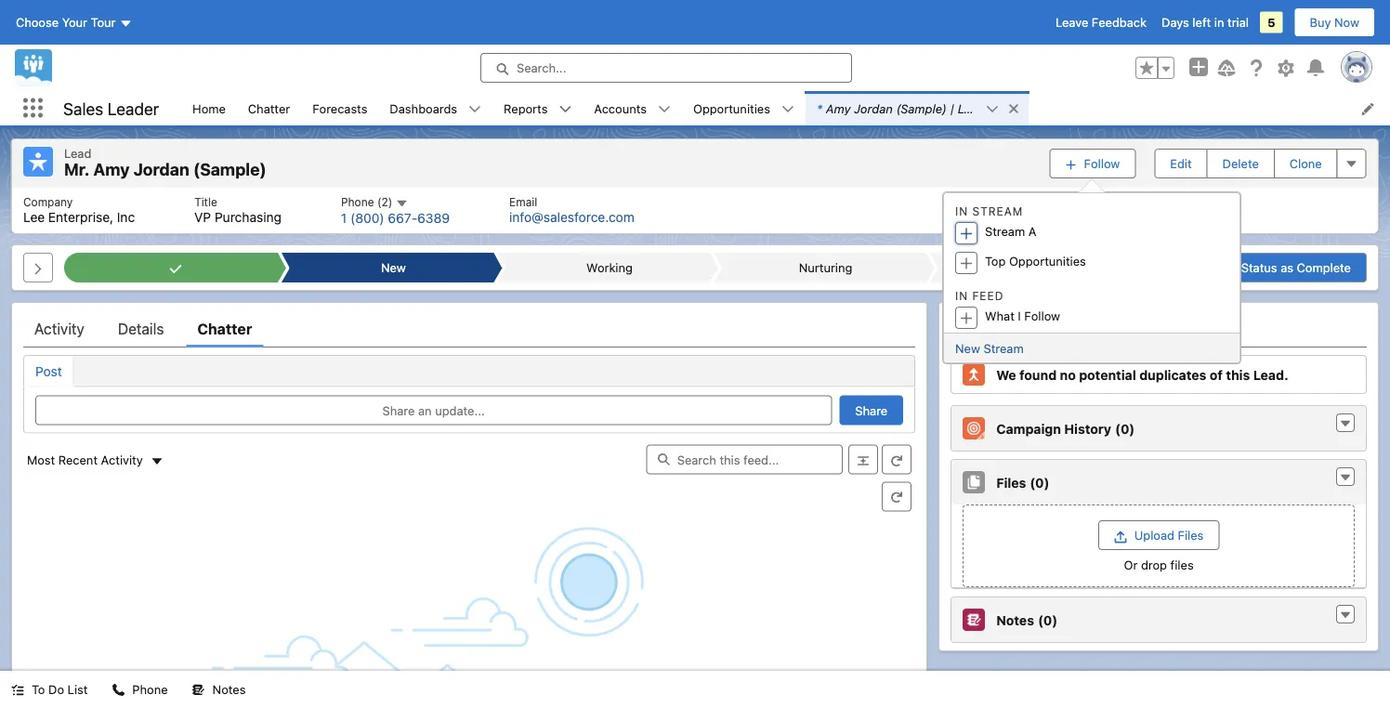 Task type: vqa. For each thing, say whether or not it's contained in the screenshot.
2nd $0.00
no



Task type: locate. For each thing, give the bounding box(es) containing it.
1 vertical spatial opportunities
[[1010, 255, 1087, 269]]

activity up post 'link'
[[34, 320, 84, 338]]

1 horizontal spatial opportunities
[[1010, 255, 1087, 269]]

* amy jordan (sample) | lead
[[817, 101, 986, 115]]

0 vertical spatial new
[[381, 261, 406, 275]]

lead right the |
[[958, 101, 986, 115]]

files element
[[951, 459, 1368, 590]]

stream
[[973, 205, 1024, 218], [986, 225, 1026, 239], [984, 341, 1024, 355]]

0 horizontal spatial jordan
[[134, 159, 189, 179]]

files up files
[[1179, 529, 1204, 543]]

phone
[[341, 196, 374, 209], [132, 683, 168, 697]]

phone inside button
[[132, 683, 168, 697]]

1 vertical spatial list
[[12, 187, 1379, 234]]

dashboards
[[390, 101, 458, 115]]

text default image inside notes element
[[1340, 609, 1353, 622]]

(sample)
[[897, 101, 947, 115], [193, 159, 267, 179]]

jordan up inc
[[134, 159, 189, 179]]

(sample) up title
[[193, 159, 267, 179]]

buy now button
[[1295, 7, 1376, 37]]

1 vertical spatial notes
[[213, 683, 246, 697]]

to do list button
[[0, 671, 99, 708]]

text default image inside opportunities list item
[[782, 103, 795, 116]]

new for new
[[381, 261, 406, 275]]

most recent activity
[[27, 453, 143, 467]]

0 vertical spatial in
[[956, 205, 969, 218]]

recent
[[58, 453, 98, 467]]

text default image inside dashboards list item
[[469, 103, 482, 116]]

1 vertical spatial chatter
[[197, 320, 252, 338]]

follow left edit button
[[1085, 156, 1121, 170]]

0 horizontal spatial lead
[[64, 146, 91, 160]]

text default image
[[1008, 102, 1021, 115], [782, 103, 795, 116], [986, 103, 999, 116], [396, 197, 409, 210], [11, 684, 24, 697]]

text default image inside "phone" button
[[112, 684, 125, 697]]

amy inside lead mr. amy jordan (sample)
[[93, 159, 130, 179]]

share an update...
[[383, 404, 485, 418]]

do
[[48, 683, 64, 697]]

1 horizontal spatial phone
[[341, 196, 374, 209]]

667-
[[388, 211, 418, 226]]

0 horizontal spatial share
[[383, 404, 415, 418]]

activity
[[34, 320, 84, 338], [101, 453, 143, 467]]

(0) inside notes element
[[1038, 613, 1058, 628]]

amy right *
[[826, 101, 851, 115]]

0 horizontal spatial activity
[[34, 320, 84, 338]]

files
[[1171, 558, 1194, 572]]

phone inside dropdown button
[[341, 196, 374, 209]]

0 vertical spatial lead
[[958, 101, 986, 115]]

chatter link right details
[[197, 311, 252, 348]]

0 vertical spatial chatter link
[[237, 91, 301, 126]]

0 horizontal spatial new
[[381, 261, 406, 275]]

phone (2)
[[341, 196, 396, 209]]

no
[[1060, 367, 1076, 383]]

1 vertical spatial new
[[956, 341, 981, 355]]

title
[[194, 195, 217, 208]]

email info@salesforce.com
[[510, 195, 635, 225]]

notes for notes (0)
[[997, 613, 1035, 628]]

lead mr. amy jordan (sample)
[[64, 146, 267, 179]]

post
[[35, 364, 62, 379]]

(2)
[[377, 196, 393, 209]]

working link
[[506, 253, 710, 283]]

stream down 'in stream'
[[986, 225, 1026, 239]]

notes (0)
[[997, 613, 1058, 628]]

list containing home
[[181, 91, 1391, 126]]

1 in from the top
[[956, 205, 969, 218]]

0 horizontal spatial notes
[[213, 683, 246, 697]]

2 vertical spatial (0)
[[1038, 613, 1058, 628]]

*
[[817, 101, 823, 115]]

status
[[1242, 261, 1278, 275]]

0 vertical spatial stream
[[973, 205, 1024, 218]]

1 vertical spatial amy
[[93, 159, 130, 179]]

new inside path options list box
[[381, 261, 406, 275]]

list containing lee enterprise, inc
[[12, 187, 1379, 234]]

mark
[[1210, 261, 1239, 275]]

leave
[[1056, 15, 1089, 29]]

0 vertical spatial phone
[[341, 196, 374, 209]]

0 vertical spatial chatter
[[248, 101, 290, 115]]

upload files
[[1135, 529, 1204, 543]]

edit
[[1171, 156, 1193, 170]]

(sample) inside lead mr. amy jordan (sample)
[[193, 159, 267, 179]]

chatter right home link on the left of the page
[[248, 101, 290, 115]]

phone up (800)
[[341, 196, 374, 209]]

phone left the "notes" button
[[132, 683, 168, 697]]

text default image
[[469, 103, 482, 116], [559, 103, 572, 116], [658, 103, 671, 116], [1340, 418, 1353, 431], [1340, 472, 1353, 485], [1340, 609, 1353, 622], [112, 684, 125, 697], [192, 684, 205, 697]]

post link
[[24, 356, 74, 386]]

0 vertical spatial opportunities
[[694, 101, 771, 115]]

trial
[[1228, 15, 1250, 29]]

chatter link right home
[[237, 91, 301, 126]]

notes inside button
[[213, 683, 246, 697]]

text default image inside campaign history element
[[1340, 418, 1353, 431]]

share button
[[840, 396, 904, 426]]

buy now
[[1310, 15, 1360, 29]]

update...
[[435, 404, 485, 418]]

or drop files
[[1125, 558, 1194, 572]]

new down related
[[956, 341, 981, 355]]

text default image inside to do list button
[[11, 684, 24, 697]]

1 horizontal spatial notes
[[997, 613, 1035, 628]]

(0) for notes (0)
[[1038, 613, 1058, 628]]

0 vertical spatial jordan
[[854, 101, 893, 115]]

new down 1 (800) 667-6389 link
[[381, 261, 406, 275]]

1 horizontal spatial new
[[956, 341, 981, 355]]

top
[[986, 255, 1006, 269]]

0 vertical spatial notes
[[997, 613, 1035, 628]]

2 in from the top
[[956, 290, 969, 303]]

share inside button
[[856, 404, 888, 418]]

1 vertical spatial stream
[[986, 225, 1026, 239]]

1 vertical spatial activity
[[101, 453, 143, 467]]

jordan right *
[[854, 101, 893, 115]]

notes element
[[951, 597, 1368, 644]]

new stream
[[956, 341, 1024, 355]]

2 share from the left
[[856, 404, 888, 418]]

1 share from the left
[[383, 404, 415, 418]]

files
[[997, 475, 1027, 490], [1179, 529, 1204, 543]]

(0) inside campaign history element
[[1116, 421, 1135, 436]]

files down campaign
[[997, 475, 1027, 490]]

an
[[418, 404, 432, 418]]

(sample) left the |
[[897, 101, 947, 115]]

text default image inside phone (2) dropdown button
[[396, 197, 409, 210]]

1 horizontal spatial jordan
[[854, 101, 893, 115]]

new stream link
[[956, 341, 1024, 355]]

lead right lead image
[[64, 146, 91, 160]]

follow right i
[[1025, 310, 1061, 323]]

what i follow
[[986, 310, 1061, 323]]

1 vertical spatial (sample)
[[193, 159, 267, 179]]

chatter right details
[[197, 320, 252, 338]]

1 horizontal spatial lead
[[958, 101, 986, 115]]

delete button
[[1207, 149, 1275, 178]]

1 vertical spatial (0)
[[1030, 475, 1050, 490]]

0 vertical spatial list
[[181, 91, 1391, 126]]

1 horizontal spatial activity
[[101, 453, 143, 467]]

0 vertical spatial (0)
[[1116, 421, 1135, 436]]

notes button
[[181, 671, 257, 708]]

0 horizontal spatial (sample)
[[193, 159, 267, 179]]

stream down related
[[984, 341, 1024, 355]]

as
[[1281, 261, 1294, 275]]

to do list
[[32, 683, 88, 697]]

opportunities link
[[682, 91, 782, 126]]

0 horizontal spatial opportunities
[[694, 101, 771, 115]]

in left feed
[[956, 290, 969, 303]]

group
[[1136, 57, 1175, 79]]

notes inside related tab panel
[[997, 613, 1035, 628]]

chatter
[[248, 101, 290, 115], [197, 320, 252, 338]]

related link
[[962, 311, 1017, 348]]

jordan inside "list"
[[854, 101, 893, 115]]

0 horizontal spatial amy
[[93, 159, 130, 179]]

5
[[1268, 15, 1276, 29]]

opportunities down a
[[1010, 255, 1087, 269]]

1 horizontal spatial (sample)
[[897, 101, 947, 115]]

1 vertical spatial lead
[[64, 146, 91, 160]]

1 horizontal spatial share
[[856, 404, 888, 418]]

working
[[587, 261, 633, 275]]

1 vertical spatial files
[[1179, 529, 1204, 543]]

activity link
[[34, 311, 84, 348]]

mark status as complete
[[1210, 261, 1352, 275]]

in up in feed
[[956, 205, 969, 218]]

0 horizontal spatial files
[[997, 475, 1027, 490]]

1 vertical spatial jordan
[[134, 159, 189, 179]]

2 vertical spatial stream
[[984, 341, 1024, 355]]

sales leader
[[63, 98, 159, 118]]

text default image inside the "notes" button
[[192, 684, 205, 697]]

list for the 'leave feedback' link at the right
[[181, 91, 1391, 126]]

phone button
[[101, 671, 179, 708]]

opportunities inside opportunities link
[[694, 101, 771, 115]]

0 vertical spatial (sample)
[[897, 101, 947, 115]]

opportunities down search... button
[[694, 101, 771, 115]]

1
[[341, 211, 347, 226]]

amy inside "list"
[[826, 101, 851, 115]]

1 horizontal spatial follow
[[1085, 156, 1121, 170]]

nurturing
[[799, 261, 853, 275]]

opportunities
[[694, 101, 771, 115], [1010, 255, 1087, 269]]

list item
[[806, 91, 1029, 126]]

1 horizontal spatial amy
[[826, 101, 851, 115]]

jordan
[[854, 101, 893, 115], [134, 159, 189, 179]]

1 vertical spatial in
[[956, 290, 969, 303]]

0 horizontal spatial phone
[[132, 683, 168, 697]]

0 vertical spatial files
[[997, 475, 1027, 490]]

activity right recent
[[101, 453, 143, 467]]

chatter inside tab list
[[197, 320, 252, 338]]

list
[[181, 91, 1391, 126], [12, 187, 1379, 234]]

0 vertical spatial amy
[[826, 101, 851, 115]]

details
[[118, 320, 164, 338]]

lead image
[[23, 147, 53, 177]]

files (0)
[[997, 475, 1050, 490]]

1 vertical spatial phone
[[132, 683, 168, 697]]

share for share
[[856, 404, 888, 418]]

new
[[381, 261, 406, 275], [956, 341, 981, 355]]

search... button
[[481, 53, 853, 83]]

share inside button
[[383, 404, 415, 418]]

amy right mr.
[[93, 159, 130, 179]]

tab list
[[23, 311, 916, 348]]

(0) inside files element
[[1030, 475, 1050, 490]]

stream up stream a
[[973, 205, 1024, 218]]

0 vertical spatial follow
[[1085, 156, 1121, 170]]

0 horizontal spatial follow
[[1025, 310, 1061, 323]]

campaign history (0)
[[997, 421, 1135, 436]]



Task type: describe. For each thing, give the bounding box(es) containing it.
tour
[[91, 15, 116, 29]]

follow inside button
[[1085, 156, 1121, 170]]

clone
[[1290, 156, 1323, 170]]

0 vertical spatial activity
[[34, 320, 84, 338]]

in for in feed
[[956, 290, 969, 303]]

we
[[997, 367, 1017, 383]]

stream a
[[986, 225, 1037, 239]]

reports
[[504, 101, 548, 115]]

home link
[[181, 91, 237, 126]]

your
[[62, 15, 87, 29]]

in for in stream
[[956, 205, 969, 218]]

campaign history element
[[951, 406, 1368, 452]]

reports link
[[493, 91, 559, 126]]

phone for phone (2)
[[341, 196, 374, 209]]

1 (800) 667-6389
[[341, 211, 450, 226]]

related tab panel
[[951, 348, 1368, 644]]

jordan inside lead mr. amy jordan (sample)
[[134, 159, 189, 179]]

leave feedback
[[1056, 15, 1147, 29]]

left
[[1193, 15, 1212, 29]]

what
[[986, 310, 1015, 323]]

new for new stream
[[956, 341, 981, 355]]

Search this feed... search field
[[647, 445, 843, 475]]

feed
[[973, 290, 1004, 303]]

dashboards link
[[379, 91, 469, 126]]

choose your tour
[[16, 15, 116, 29]]

list item containing *
[[806, 91, 1029, 126]]

we found no potential duplicates of this lead.
[[997, 367, 1289, 383]]

notes for notes
[[213, 683, 246, 697]]

lead.
[[1254, 367, 1289, 383]]

lead inside lead mr. amy jordan (sample)
[[64, 146, 91, 160]]

vp
[[194, 209, 211, 225]]

search...
[[517, 61, 567, 75]]

buy
[[1310, 15, 1332, 29]]

days left in trial
[[1162, 15, 1250, 29]]

phone (2) button
[[341, 195, 409, 210]]

company lee enterprise, inc
[[23, 195, 135, 225]]

mark status as complete button
[[1174, 253, 1368, 283]]

lee
[[23, 209, 45, 225]]

list for home link on the left of the page
[[12, 187, 1379, 234]]

choose
[[16, 15, 59, 29]]

now
[[1335, 15, 1360, 29]]

edit button
[[1155, 149, 1208, 178]]

history
[[1065, 421, 1112, 436]]

inc
[[117, 209, 135, 225]]

activity inside popup button
[[101, 453, 143, 467]]

post tab list
[[23, 355, 916, 387]]

title vp purchasing
[[194, 195, 282, 225]]

purchasing
[[215, 209, 282, 225]]

forecasts link
[[301, 91, 379, 126]]

1 horizontal spatial files
[[1179, 529, 1204, 543]]

share an update... button
[[35, 396, 832, 426]]

path options list box
[[64, 253, 1152, 283]]

feedback
[[1092, 15, 1147, 29]]

this
[[1227, 367, 1251, 383]]

most
[[27, 453, 55, 467]]

mr.
[[64, 159, 90, 179]]

opportunities list item
[[682, 91, 806, 126]]

a
[[1029, 225, 1037, 239]]

leave feedback link
[[1056, 15, 1147, 29]]

1 vertical spatial follow
[[1025, 310, 1061, 323]]

stream for in stream
[[973, 205, 1024, 218]]

days
[[1162, 15, 1190, 29]]

complete
[[1298, 261, 1352, 275]]

1 (800) 667-6389 link
[[341, 211, 450, 226]]

related
[[962, 320, 1017, 338]]

stream for new stream
[[984, 341, 1024, 355]]

info@salesforce.com link
[[510, 209, 635, 225]]

or
[[1125, 558, 1138, 572]]

text default image inside reports list item
[[559, 103, 572, 116]]

company
[[23, 195, 73, 208]]

text default image inside accounts list item
[[658, 103, 671, 116]]

choose your tour button
[[15, 7, 133, 37]]

campaign
[[997, 421, 1062, 436]]

dashboards list item
[[379, 91, 493, 126]]

in
[[1215, 15, 1225, 29]]

accounts list item
[[583, 91, 682, 126]]

potential
[[1080, 367, 1137, 383]]

accounts link
[[583, 91, 658, 126]]

info@salesforce.com
[[510, 209, 635, 225]]

top opportunities
[[986, 255, 1087, 269]]

share for share an update...
[[383, 404, 415, 418]]

email
[[510, 195, 538, 208]]

clone button
[[1274, 149, 1339, 178]]

text default image inside files element
[[1340, 472, 1353, 485]]

tab list containing activity
[[23, 311, 916, 348]]

leader
[[108, 98, 159, 118]]

accounts
[[594, 101, 647, 115]]

home
[[193, 101, 226, 115]]

(0) for files (0)
[[1030, 475, 1050, 490]]

phone for phone
[[132, 683, 168, 697]]

of
[[1210, 367, 1223, 383]]

duplicates
[[1140, 367, 1207, 383]]

nurturing link
[[722, 253, 926, 283]]

enterprise,
[[48, 209, 113, 225]]

follow button
[[1050, 149, 1136, 178]]

delete
[[1223, 156, 1260, 170]]

sales
[[63, 98, 103, 118]]

list
[[68, 683, 88, 697]]

upload
[[1135, 529, 1175, 543]]

|
[[951, 101, 955, 115]]

to
[[32, 683, 45, 697]]

chatter inside "list"
[[248, 101, 290, 115]]

new link
[[290, 253, 494, 283]]

1 vertical spatial chatter link
[[197, 311, 252, 348]]

reports list item
[[493, 91, 583, 126]]



